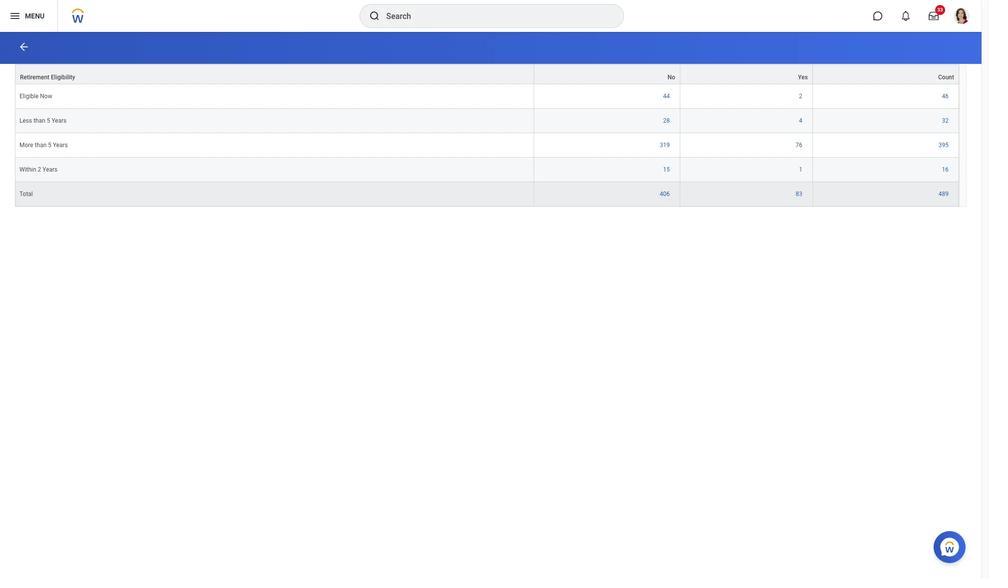 Task type: describe. For each thing, give the bounding box(es) containing it.
4
[[800, 117, 803, 124]]

yes button
[[681, 65, 813, 84]]

less than 5 years
[[19, 117, 67, 124]]

76 button
[[796, 141, 804, 149]]

now
[[40, 93, 52, 100]]

no
[[668, 74, 676, 81]]

489
[[939, 191, 949, 198]]

1
[[800, 166, 803, 173]]

menu
[[25, 12, 45, 20]]

more than 5 years
[[19, 142, 68, 149]]

previous page image
[[18, 41, 30, 53]]

retirement eligibility button
[[15, 65, 534, 84]]

28 button
[[664, 117, 672, 125]]

28
[[664, 117, 670, 124]]

1 button
[[800, 166, 804, 174]]

319 button
[[660, 141, 672, 149]]

2 inside button
[[800, 93, 803, 100]]

count
[[939, 74, 955, 81]]

2 button
[[800, 92, 804, 100]]

406 button
[[660, 190, 672, 198]]

years for less than 5 years
[[52, 117, 67, 124]]

than for more
[[35, 142, 47, 149]]

32 button
[[943, 117, 951, 125]]

eligible now
[[19, 93, 52, 100]]

5 for less
[[47, 117, 50, 124]]

years for more than 5 years
[[53, 142, 68, 149]]

33
[[938, 7, 944, 12]]

395
[[939, 142, 949, 149]]

less than 5 years element
[[19, 115, 67, 124]]

notifications large image
[[901, 11, 911, 21]]

16
[[943, 166, 949, 173]]

eligible
[[19, 93, 39, 100]]

83 button
[[796, 190, 804, 198]]

0 horizontal spatial 2
[[38, 166, 41, 173]]

within 2 years
[[19, 166, 58, 173]]

4 button
[[800, 117, 804, 125]]

row containing less than 5 years
[[15, 109, 960, 133]]

46
[[943, 93, 949, 100]]



Task type: locate. For each thing, give the bounding box(es) containing it.
yes
[[799, 74, 808, 81]]

than right more at the left top of page
[[35, 142, 47, 149]]

0 vertical spatial 5
[[47, 117, 50, 124]]

0 vertical spatial years
[[52, 117, 67, 124]]

than right less
[[34, 117, 45, 124]]

46 button
[[943, 92, 951, 100]]

1 vertical spatial years
[[53, 142, 68, 149]]

406
[[660, 191, 670, 198]]

2 vertical spatial years
[[43, 166, 58, 173]]

5
[[47, 117, 50, 124], [48, 142, 51, 149]]

profile logan mcneil image
[[954, 8, 970, 26]]

5 for more
[[48, 142, 51, 149]]

Search Workday  search field
[[387, 5, 603, 27]]

32
[[943, 117, 949, 124]]

83
[[796, 191, 803, 198]]

76
[[796, 142, 803, 149]]

menu button
[[0, 0, 58, 32]]

search image
[[369, 10, 381, 22]]

row
[[15, 64, 960, 84], [15, 84, 960, 109], [15, 109, 960, 133], [15, 133, 960, 158], [15, 158, 960, 182], [15, 182, 960, 207]]

main content
[[0, 32, 982, 212]]

main content containing retirement eligibility
[[0, 32, 982, 212]]

years right within
[[43, 166, 58, 173]]

1 vertical spatial 2
[[38, 166, 41, 173]]

2 right within
[[38, 166, 41, 173]]

row containing eligible now
[[15, 84, 960, 109]]

total element
[[19, 189, 33, 198]]

489 button
[[939, 190, 951, 198]]

more than 5 years element
[[19, 140, 68, 149]]

6 row from the top
[[15, 182, 960, 207]]

0 vertical spatial 2
[[800, 93, 803, 100]]

0 vertical spatial than
[[34, 117, 45, 124]]

row containing within 2 years
[[15, 158, 960, 182]]

justify image
[[9, 10, 21, 22]]

2 row from the top
[[15, 84, 960, 109]]

years
[[52, 117, 67, 124], [53, 142, 68, 149], [43, 166, 58, 173]]

44 button
[[664, 92, 672, 100]]

less
[[19, 117, 32, 124]]

1 row from the top
[[15, 64, 960, 84]]

retirement
[[20, 74, 49, 81]]

44
[[664, 93, 670, 100]]

within
[[19, 166, 36, 173]]

5 row from the top
[[15, 158, 960, 182]]

1 vertical spatial than
[[35, 142, 47, 149]]

15
[[664, 166, 670, 173]]

5 right more at the left top of page
[[48, 142, 51, 149]]

16 button
[[943, 166, 951, 174]]

no button
[[534, 65, 680, 84]]

years down "now"
[[52, 117, 67, 124]]

than
[[34, 117, 45, 124], [35, 142, 47, 149]]

inbox large image
[[929, 11, 939, 21]]

row containing more than 5 years
[[15, 133, 960, 158]]

33 button
[[923, 5, 946, 27]]

within 2 years element
[[19, 164, 58, 173]]

3 row from the top
[[15, 109, 960, 133]]

1 horizontal spatial 2
[[800, 93, 803, 100]]

years down less than 5 years
[[53, 142, 68, 149]]

row containing retirement eligibility
[[15, 64, 960, 84]]

more
[[19, 142, 33, 149]]

2 down yes
[[800, 93, 803, 100]]

5 right less
[[47, 117, 50, 124]]

15 button
[[664, 166, 672, 174]]

1 vertical spatial 5
[[48, 142, 51, 149]]

319
[[660, 142, 670, 149]]

4 row from the top
[[15, 133, 960, 158]]

eligibility
[[51, 74, 75, 81]]

row containing total
[[15, 182, 960, 207]]

total
[[19, 191, 33, 198]]

eligible now element
[[19, 91, 52, 100]]

than for less
[[34, 117, 45, 124]]

2
[[800, 93, 803, 100], [38, 166, 41, 173]]

count button
[[813, 65, 959, 84]]

395 button
[[939, 141, 951, 149]]

retirement eligibility
[[20, 74, 75, 81]]



Task type: vqa. For each thing, say whether or not it's contained in the screenshot.
'Previous Page' image
yes



